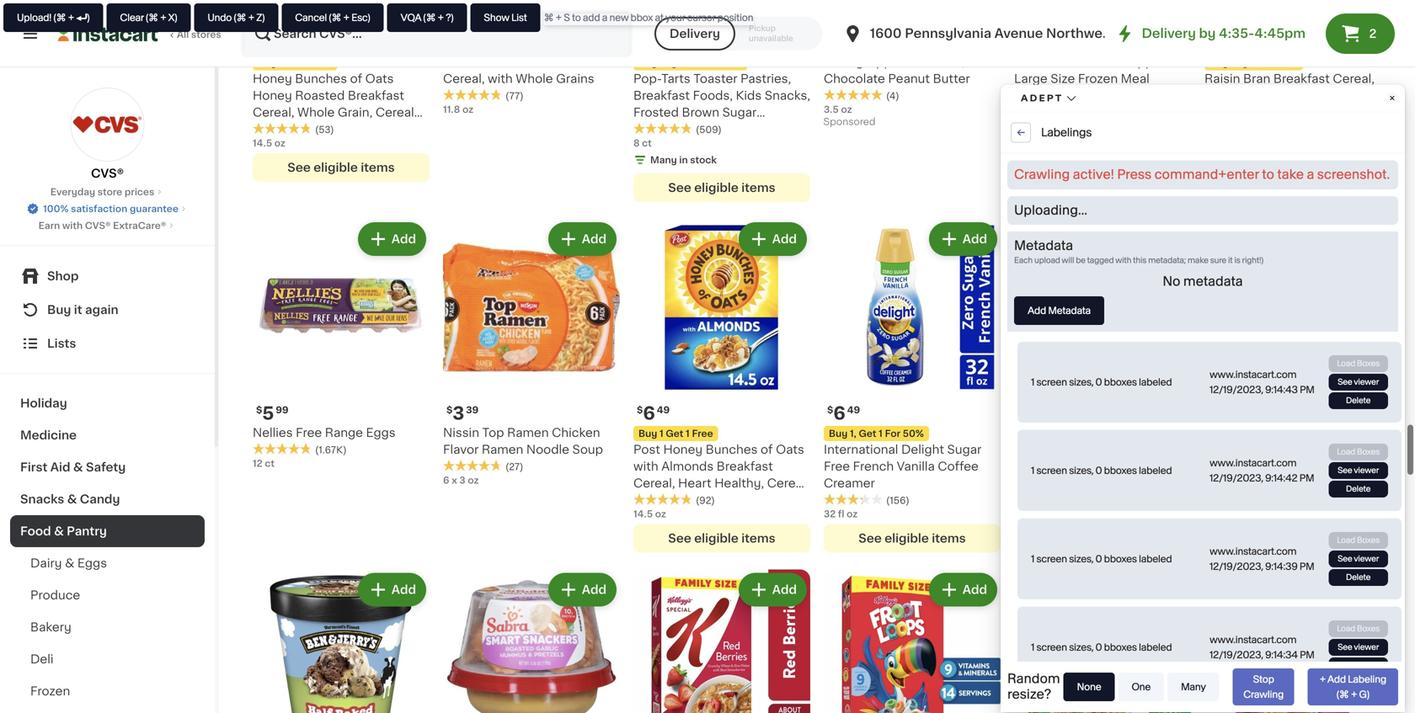 Task type: describe. For each thing, give the bounding box(es) containing it.
outshine
[[1205, 427, 1259, 439]]

oz for honey bunches of oats honey roasted breakfast cereal, whole grain, cereal box
[[275, 138, 286, 148]]

toaster
[[694, 73, 738, 84]]

cereal, up fiber
[[1333, 73, 1375, 84]]

cold
[[1015, 461, 1043, 473]]

buy inside $ 7 buy 1 get 1 free kellogg's rice krispies treats cold breakfast cereal, kids snacks, original
[[1020, 429, 1038, 438]]

any for 99
[[660, 58, 677, 67]]

delivery button
[[655, 17, 736, 51]]

get for honey
[[285, 58, 303, 67]]

dairy & eggs
[[30, 558, 107, 570]]

0 vertical spatial cvs®
[[91, 168, 124, 179]]

flavor
[[443, 444, 479, 456]]

grain,
[[338, 106, 373, 118]]

stouffer's
[[1015, 56, 1072, 68]]

15.5 for 8
[[1015, 105, 1034, 114]]

8 ct
[[634, 138, 652, 148]]

3.5
[[824, 105, 839, 114]]

buy 1 get 1 free for honey
[[639, 429, 713, 438]]

soup
[[573, 444, 603, 456]]

dairy & eggs link
[[10, 548, 205, 580]]

free up roasted
[[311, 58, 333, 67]]

nissin
[[443, 427, 479, 439]]

for
[[885, 429, 901, 438]]

6 left the x
[[443, 476, 450, 485]]

raisin bran breakfast cereal, family breakfast, fiber cereal, original
[[1205, 73, 1375, 118]]

see down creamer at the bottom right of the page
[[859, 533, 882, 545]]

bars
[[1235, 444, 1261, 456]]

4 99
[[643, 33, 670, 51]]

6 right stores
[[262, 33, 274, 51]]

100%
[[43, 204, 69, 214]]

frosted
[[634, 106, 679, 118]]

aid
[[50, 462, 70, 474]]

chocolate inside cocoa puffs chocolate cereal, with whole grains
[[519, 56, 581, 68]]

breakfast inside raisin bran breakfast cereal, family breakfast, fiber cereal, original
[[1274, 73, 1330, 84]]

kids inside pop-tarts toaster pastries, breakfast foods, kids snacks, frosted brown sugar cinnamon
[[736, 90, 762, 101]]

coffee
[[938, 461, 979, 473]]

49 for honey bunches of oats honey roasted breakfast cereal, whole grain, cereal box
[[276, 34, 289, 44]]

family
[[1205, 90, 1244, 101]]

international delight sugar free french vanilla coffee creamer
[[824, 444, 982, 489]]

1 horizontal spatial 8
[[1024, 33, 1036, 51]]

items for raisin bran breakfast cereal, family breakfast, fiber cereal, original
[[1313, 162, 1347, 173]]

0 vertical spatial 3
[[453, 405, 464, 422]]

earn
[[38, 221, 60, 230]]

first aid & safety link
[[10, 452, 205, 484]]

service type group
[[655, 17, 823, 51]]

$5
[[1286, 58, 1299, 67]]

bakery link
[[10, 612, 205, 644]]

creamer
[[824, 478, 875, 489]]

49 for post honey bunches of oats with almonds breakfast cereal, heart healthy, cereal box
[[657, 406, 670, 415]]

$1.99 original price: $6.99 element
[[443, 31, 620, 53]]

produce link
[[10, 580, 205, 612]]

0 vertical spatial ramen
[[507, 427, 549, 439]]

krispies
[[1101, 444, 1149, 456]]

99 for 1
[[462, 34, 475, 44]]

vanilla
[[897, 461, 935, 473]]

99 inside $ 5 99
[[276, 406, 289, 415]]

first
[[20, 462, 47, 474]]

(27)
[[506, 462, 524, 472]]

buy for honey
[[258, 58, 277, 67]]

whole inside cocoa puffs chocolate cereal, with whole grains
[[516, 73, 553, 84]]

prices
[[125, 187, 154, 197]]

6 49
[[834, 33, 860, 51]]

breakfast inside $ 7 buy 1 get 1 free kellogg's rice krispies treats cold breakfast cereal, kids snacks, original
[[1046, 461, 1102, 473]]

6 x 3 oz
[[443, 476, 479, 485]]

food
[[20, 526, 51, 538]]

0 vertical spatial eggs
[[366, 427, 396, 439]]

oats inside 'post honey bunches of oats with almonds breakfast cereal, heart healthy, cereal box'
[[776, 444, 805, 456]]

2 horizontal spatial sponsored badge image
[[1205, 186, 1256, 196]]

items for honey bunches of oats honey roasted breakfast cereal, whole grain, cereal box
[[361, 162, 395, 173]]

holiday link
[[10, 388, 205, 420]]

breakfast inside honey bunches of oats honey roasted breakfast cereal, whole grain, cereal box
[[348, 90, 404, 101]]

eligible down (156)
[[885, 533, 929, 545]]

many in stock
[[651, 155, 717, 165]]

cereal inside 'post honey bunches of oats with almonds breakfast cereal, heart healthy, cereal box'
[[767, 478, 806, 489]]

breakfast inside pop-tarts toaster pastries, breakfast foods, kids snacks, frosted brown sugar cinnamon
[[634, 90, 690, 101]]

instacart logo image
[[57, 24, 158, 44]]

box inside 'post honey bunches of oats with almonds breakfast cereal, heart healthy, cereal box'
[[634, 494, 656, 506]]

top
[[482, 427, 504, 439]]

14.5 oz for post honey bunches of oats with almonds breakfast cereal, heart healthy, cereal box
[[634, 510, 666, 519]]

Search field
[[243, 12, 631, 56]]

original inside $ 7 buy 1 get 1 free kellogg's rice krispies treats cold breakfast cereal, kids snacks, original
[[1063, 478, 1109, 489]]

honey bunches of oats honey roasted breakfast cereal, whole grain, cereal box
[[253, 73, 414, 135]]

15.5 for buy 1 get 1 free
[[1015, 510, 1034, 519]]

items for international delight sugar free french vanilla coffee creamer
[[932, 533, 966, 545]]

free up (1.67k)
[[296, 427, 322, 439]]

buy for raisin
[[1210, 58, 1229, 67]]

buy any 3, save $5
[[1210, 58, 1299, 67]]

earn with cvs® extracare®
[[38, 221, 166, 230]]

many
[[651, 155, 677, 165]]

6 up skinnydipped
[[834, 33, 846, 51]]

$0.50
[[715, 58, 743, 67]]

fruit
[[1205, 444, 1232, 456]]

snacks, inside pop-tarts toaster pastries, breakfast foods, kids snacks, frosted brown sugar cinnamon
[[765, 90, 811, 101]]

$ inside $ 8 29
[[1018, 34, 1024, 44]]

everyday
[[50, 187, 95, 197]]

eligible for frosted
[[694, 182, 739, 194]]

1600
[[870, 27, 902, 40]]

skinnydipped almonds, dark chocolate peanut butter
[[824, 56, 996, 84]]

cereal, inside 'post honey bunches of oats with almonds breakfast cereal, heart healthy, cereal box'
[[634, 478, 675, 489]]

sponsored badge image for 8
[[1015, 117, 1065, 127]]

& for pantry
[[54, 526, 64, 538]]

sponsored badge image for 49
[[824, 117, 875, 127]]

1 vertical spatial with
[[62, 221, 83, 230]]

& right the aid
[[73, 462, 83, 474]]

any for 9
[[1231, 58, 1249, 67]]

ct for buy any 2, save $0.50
[[642, 138, 652, 148]]

meal
[[1121, 73, 1150, 84]]

snacks, inside $ 7 buy 1 get 1 free kellogg's rice krispies treats cold breakfast cereal, kids snacks, original
[[1015, 478, 1060, 489]]

& for eggs
[[65, 558, 74, 570]]

items for pop-tarts toaster pastries, breakfast foods, kids snacks, frosted brown sugar cinnamon
[[742, 182, 776, 194]]

15.5 oz for 8
[[1015, 105, 1047, 114]]

fiber
[[1310, 90, 1340, 101]]

items for post honey bunches of oats with almonds breakfast cereal, heart healthy, cereal box
[[742, 533, 776, 545]]

cvs® link
[[70, 88, 145, 182]]

oz for skinnydipped almonds, dark chocolate peanut butter
[[841, 105, 852, 114]]

(53)
[[315, 125, 334, 134]]

eligible for original
[[1266, 162, 1310, 173]]

extracare®
[[113, 221, 166, 230]]

1 vertical spatial cvs®
[[85, 221, 111, 230]]

buy 1, get 1 for 50%
[[829, 429, 924, 438]]

15.5 oz for buy 1 get 1 free
[[1015, 510, 1047, 519]]

delivery by 4:35-4:45pm
[[1142, 27, 1306, 40]]

nellies
[[253, 427, 293, 439]]

kids inside $ 7 buy 1 get 1 free kellogg's rice krispies treats cold breakfast cereal, kids snacks, original
[[1150, 461, 1176, 473]]

14.5 oz for honey bunches of oats honey roasted breakfast cereal, whole grain, cereal box
[[253, 138, 286, 148]]

oz for stouffer's stuffed peppers large size frozen meal
[[1036, 105, 1047, 114]]

6 up post
[[643, 405, 655, 422]]

dairy
[[30, 558, 62, 570]]

breakfast,
[[1247, 90, 1307, 101]]

see for frosted
[[668, 182, 692, 194]]

see for cereal,
[[668, 533, 692, 545]]

stock
[[690, 155, 717, 165]]

skinnydipped
[[824, 56, 907, 68]]

oz right the x
[[468, 476, 479, 485]]

1 vertical spatial 8
[[634, 138, 640, 148]]

oz for post honey bunches of oats with almonds breakfast cereal, heart healthy, cereal box
[[655, 510, 666, 519]]

snacks
[[20, 494, 64, 506]]

(1.67k)
[[315, 446, 347, 455]]

rice
[[1072, 444, 1098, 456]]

buy left it
[[47, 304, 71, 316]]

& for candy
[[67, 494, 77, 506]]

box inside honey bunches of oats honey roasted breakfast cereal, whole grain, cereal box
[[253, 123, 275, 135]]

$ 7 buy 1 get 1 free kellogg's rice krispies treats cold breakfast cereal, kids snacks, original
[[1015, 405, 1188, 489]]

buy any 2, save $0.50
[[639, 58, 743, 67]]

peppers
[[1123, 56, 1172, 68]]

see for original
[[1240, 162, 1263, 173]]

11.8 oz
[[443, 105, 474, 114]]

delight
[[902, 444, 945, 456]]

2,
[[680, 58, 688, 67]]

all
[[177, 30, 189, 39]]

produce
[[30, 590, 80, 602]]

whole inside honey bunches of oats honey roasted breakfast cereal, whole grain, cereal box
[[297, 106, 335, 118]]

lists
[[47, 338, 76, 350]]

100% satisfaction guarantee
[[43, 204, 179, 214]]

buy 1 get 1 free for bunches
[[258, 58, 333, 67]]

see eligible items button down (156)
[[824, 524, 1001, 553]]

roasted
[[295, 90, 345, 101]]

sugar inside "international delight sugar free french vanilla coffee creamer"
[[948, 444, 982, 456]]

chicken
[[552, 427, 600, 439]]

oz for kellogg's rice krispies treats cold breakfast cereal, kids snacks, original
[[1036, 510, 1047, 519]]

cereal, down family
[[1205, 106, 1247, 118]]

buy for pop-
[[639, 58, 657, 67]]

pennsylvania
[[905, 27, 992, 40]]

1 99
[[453, 33, 475, 51]]

see eligible items button for frosted
[[634, 173, 811, 202]]

cereal, inside $ 7 buy 1 get 1 free kellogg's rice krispies treats cold breakfast cereal, kids snacks, original
[[1105, 461, 1147, 473]]

treats
[[1152, 444, 1188, 456]]

6 down fruit
[[1205, 476, 1211, 485]]

get for post
[[666, 429, 684, 438]]

see for whole
[[288, 162, 311, 173]]

5 inside 5 outshine strawberry frozen fruit bars
[[1215, 405, 1226, 422]]



Task type: vqa. For each thing, say whether or not it's contained in the screenshot.
the Tarts
yes



Task type: locate. For each thing, give the bounding box(es) containing it.
15.5 down large
[[1015, 105, 1034, 114]]

safety
[[86, 462, 126, 474]]

0 horizontal spatial bunches
[[295, 73, 347, 84]]

kellogg's
[[1015, 444, 1069, 456]]

0 horizontal spatial kids
[[736, 90, 762, 101]]

snacks, down pastries,
[[765, 90, 811, 101]]

items
[[361, 162, 395, 173], [1313, 162, 1347, 173], [742, 182, 776, 194], [742, 533, 776, 545], [932, 533, 966, 545]]

frozen right strawberry
[[1330, 427, 1370, 439]]

see down heart
[[668, 533, 692, 545]]

14.5 oz down almonds
[[634, 510, 666, 519]]

100% satisfaction guarantee button
[[26, 199, 189, 216]]

bakery
[[30, 622, 71, 634]]

0 horizontal spatial 14.5 oz
[[253, 138, 286, 148]]

see eligible items button for cereal,
[[634, 524, 811, 553]]

oz right fl
[[847, 510, 858, 519]]

oz down cold
[[1036, 510, 1047, 519]]

1 horizontal spatial cereal
[[767, 478, 806, 489]]

0 vertical spatial with
[[488, 73, 513, 84]]

brown
[[682, 106, 720, 118]]

snacks, down cold
[[1015, 478, 1060, 489]]

(885)
[[1267, 462, 1293, 472]]

0 horizontal spatial of
[[350, 73, 362, 84]]

1 horizontal spatial whole
[[516, 73, 553, 84]]

with inside cocoa puffs chocolate cereal, with whole grains
[[488, 73, 513, 84]]

everyday store prices
[[50, 187, 154, 197]]

0 vertical spatial ct
[[642, 138, 652, 148]]

0 vertical spatial 8
[[1024, 33, 1036, 51]]

save for 9
[[1262, 58, 1284, 67]]

0 horizontal spatial 99
[[276, 406, 289, 415]]

99
[[462, 34, 475, 44], [657, 34, 670, 44], [276, 406, 289, 415]]

any left 2,
[[660, 58, 677, 67]]

delivery for delivery
[[670, 28, 720, 40]]

14.5
[[253, 138, 272, 148], [634, 510, 653, 519]]

1 vertical spatial cereal
[[767, 478, 806, 489]]

pop-tarts toaster pastries, breakfast foods, kids snacks, frosted brown sugar cinnamon
[[634, 73, 811, 135]]

box
[[253, 123, 275, 135], [634, 494, 656, 506]]

shop link
[[10, 260, 205, 293]]

1 horizontal spatial eggs
[[366, 427, 396, 439]]

candy
[[80, 494, 120, 506]]

free inside $ 7 buy 1 get 1 free kellogg's rice krispies treats cold breakfast cereal, kids snacks, original
[[1073, 429, 1094, 438]]

oz right 3.5
[[841, 105, 852, 114]]

bunches inside honey bunches of oats honey roasted breakfast cereal, whole grain, cereal box
[[295, 73, 347, 84]]

49 up post
[[657, 406, 670, 415]]

cereal right the healthy,
[[767, 478, 806, 489]]

1,
[[850, 429, 857, 438]]

bunches inside 'post honey bunches of oats with almonds breakfast cereal, heart healthy, cereal box'
[[706, 444, 758, 456]]

14.5 for honey bunches of oats honey roasted breakfast cereal, whole grain, cereal box
[[253, 138, 272, 148]]

see eligible items for cereal,
[[668, 533, 776, 545]]

2 vertical spatial with
[[634, 461, 659, 473]]

see down honey bunches of oats honey roasted breakfast cereal, whole grain, cereal box
[[288, 162, 311, 173]]

& right dairy at left
[[65, 558, 74, 570]]

breakfast inside 'post honey bunches of oats with almonds breakfast cereal, heart healthy, cereal box'
[[717, 461, 773, 473]]

deli
[[30, 654, 53, 666]]

stores
[[191, 30, 221, 39]]

buy 1 get 1 free up roasted
[[258, 58, 333, 67]]

2 horizontal spatial ct
[[1213, 476, 1223, 485]]

of inside honey bunches of oats honey roasted breakfast cereal, whole grain, cereal box
[[350, 73, 362, 84]]

2 any from the left
[[1231, 58, 1249, 67]]

0 horizontal spatial snacks,
[[765, 90, 811, 101]]

1 horizontal spatial 29
[[1229, 34, 1241, 44]]

eggs inside "link"
[[77, 558, 107, 570]]

oz right the 11.8 in the left top of the page
[[463, 105, 474, 114]]

eggs right range
[[366, 427, 396, 439]]

None search field
[[241, 10, 633, 57]]

3 right the x
[[460, 476, 466, 485]]

1 vertical spatial of
[[761, 444, 773, 456]]

0 horizontal spatial 5
[[262, 405, 274, 422]]

delivery inside button
[[670, 28, 720, 40]]

see eligible items for whole
[[288, 162, 395, 173]]

1 vertical spatial bunches
[[706, 444, 758, 456]]

29 inside $ 8 29
[[1038, 34, 1050, 44]]

49 inside the 6 49
[[847, 34, 860, 44]]

1 vertical spatial kids
[[1150, 461, 1176, 473]]

6 ct
[[1205, 476, 1223, 485]]

ct for 5
[[265, 459, 275, 468]]

0 horizontal spatial 29
[[1038, 34, 1050, 44]]

frozen inside stouffer's stuffed peppers large size frozen meal
[[1078, 73, 1118, 84]]

by
[[1200, 27, 1216, 40]]

0 vertical spatial 15.5 oz
[[1015, 105, 1047, 114]]

frozen down stuffed
[[1078, 73, 1118, 84]]

with down 'puffs'
[[488, 73, 513, 84]]

2 29 from the left
[[1229, 34, 1241, 44]]

$ inside $ 7 buy 1 get 1 free kellogg's rice krispies treats cold breakfast cereal, kids snacks, original
[[1018, 406, 1024, 415]]

frozen down deli
[[30, 686, 70, 698]]

1 vertical spatial 15.5 oz
[[1015, 510, 1047, 519]]

add inside product group
[[582, 233, 607, 245]]

1 horizontal spatial 99
[[462, 34, 475, 44]]

1 horizontal spatial snacks,
[[1015, 478, 1060, 489]]

see eligible items button for whole
[[253, 153, 430, 182]]

healthy,
[[715, 478, 764, 489]]

sponsored badge image
[[824, 117, 875, 127], [1015, 117, 1065, 127], [1205, 186, 1256, 196]]

eligible down raisin bran breakfast cereal, family breakfast, fiber cereal, original
[[1266, 162, 1310, 173]]

delivery for delivery by 4:35-4:45pm
[[1142, 27, 1196, 40]]

2 horizontal spatial $ 6 49
[[827, 405, 860, 422]]

1 horizontal spatial save
[[1262, 58, 1284, 67]]

1 horizontal spatial $ 6 49
[[637, 405, 670, 422]]

0 horizontal spatial buy 1 get 1 free
[[258, 58, 333, 67]]

get up roasted
[[285, 58, 303, 67]]

oats left international
[[776, 444, 805, 456]]

food & pantry
[[20, 526, 107, 538]]

0 horizontal spatial original
[[1063, 478, 1109, 489]]

$ inside $ 3 39
[[447, 406, 453, 415]]

0 vertical spatial chocolate
[[519, 56, 581, 68]]

0 horizontal spatial $ 6 49
[[256, 33, 289, 51]]

0 horizontal spatial delivery
[[670, 28, 720, 40]]

1 vertical spatial original
[[1063, 478, 1109, 489]]

0 horizontal spatial 8
[[634, 138, 640, 148]]

see eligible items for original
[[1240, 162, 1347, 173]]

0 horizontal spatial sponsored badge image
[[824, 117, 875, 127]]

1 horizontal spatial 14.5
[[634, 510, 653, 519]]

0 vertical spatial snacks,
[[765, 90, 811, 101]]

free inside "international delight sugar free french vanilla coffee creamer"
[[824, 461, 850, 473]]

buy up post
[[639, 429, 657, 438]]

0 vertical spatial 14.5
[[253, 138, 272, 148]]

1 vertical spatial ct
[[265, 459, 275, 468]]

0 horizontal spatial any
[[660, 58, 677, 67]]

1 vertical spatial oats
[[776, 444, 805, 456]]

1 vertical spatial frozen
[[1330, 427, 1370, 439]]

2 5 from the left
[[1215, 405, 1226, 422]]

eligible down (53)
[[314, 162, 358, 173]]

3.5 oz
[[824, 105, 852, 114]]

49 for international delight sugar free french vanilla coffee creamer
[[847, 406, 860, 415]]

kids
[[736, 90, 762, 101], [1150, 461, 1176, 473]]

with down post
[[634, 461, 659, 473]]

1 vertical spatial 15.5
[[1015, 510, 1034, 519]]

2 vertical spatial ct
[[1213, 476, 1223, 485]]

chocolate inside skinnydipped almonds, dark chocolate peanut butter
[[824, 73, 885, 84]]

1 vertical spatial eggs
[[77, 558, 107, 570]]

99 up cocoa
[[462, 34, 475, 44]]

sugar up coffee
[[948, 444, 982, 456]]

1 horizontal spatial box
[[634, 494, 656, 506]]

29 inside $ 9 29
[[1229, 34, 1241, 44]]

14.5 for post honey bunches of oats with almonds breakfast cereal, heart healthy, cereal box
[[634, 510, 653, 519]]

sugar down foods,
[[723, 106, 757, 118]]

delivery up peppers
[[1142, 27, 1196, 40]]

32 fl oz
[[824, 510, 858, 519]]

50%
[[903, 429, 924, 438]]

all stores
[[177, 30, 221, 39]]

39
[[466, 406, 479, 415]]

1 horizontal spatial of
[[761, 444, 773, 456]]

of inside 'post honey bunches of oats with almonds breakfast cereal, heart healthy, cereal box'
[[761, 444, 773, 456]]

product group containing 9
[[1205, 0, 1382, 200]]

cvs® down the satisfaction
[[85, 221, 111, 230]]

box left (53)
[[253, 123, 275, 135]]

free up rice
[[1073, 429, 1094, 438]]

again
[[85, 304, 119, 316]]

medicine link
[[10, 420, 205, 452]]

get right 1,
[[859, 429, 877, 438]]

snacks & candy
[[20, 494, 120, 506]]

see eligible items button down raisin bran breakfast cereal, family breakfast, fiber cereal, original
[[1205, 153, 1382, 182]]

2 button
[[1326, 13, 1395, 54]]

see eligible items for frosted
[[668, 182, 776, 194]]

1
[[453, 33, 461, 51], [279, 58, 283, 67], [305, 58, 309, 67], [660, 429, 664, 438], [686, 429, 690, 438], [879, 429, 883, 438], [1041, 429, 1045, 438], [1067, 429, 1071, 438]]

grains
[[556, 73, 595, 84]]

sugar inside pop-tarts toaster pastries, breakfast foods, kids snacks, frosted brown sugar cinnamon
[[723, 106, 757, 118]]

cvs® up everyday store prices link at the left top of page
[[91, 168, 124, 179]]

eligible for cereal,
[[694, 533, 739, 545]]

1 horizontal spatial delivery
[[1142, 27, 1196, 40]]

dark
[[969, 56, 996, 68]]

delivery up buy any 2, save $0.50
[[670, 28, 720, 40]]

buy up honey bunches of oats honey roasted breakfast cereal, whole grain, cereal box
[[258, 58, 277, 67]]

29 for 8
[[1038, 34, 1050, 44]]

almonds,
[[910, 56, 966, 68]]

(156)
[[886, 496, 910, 505]]

0 vertical spatial buy 1 get 1 free
[[258, 58, 333, 67]]

large
[[1015, 73, 1048, 84]]

0 vertical spatial cereal
[[376, 106, 414, 118]]

food & pantry link
[[10, 516, 205, 548]]

tarts
[[662, 73, 691, 84]]

oz down almonds
[[655, 510, 666, 519]]

99 inside the 4 99
[[657, 34, 670, 44]]

14.5 down post
[[634, 510, 653, 519]]

save right 3,
[[1262, 58, 1284, 67]]

1 5 from the left
[[262, 405, 274, 422]]

get
[[285, 58, 303, 67], [666, 429, 684, 438], [859, 429, 877, 438], [1047, 429, 1065, 438]]

1 horizontal spatial frozen
[[1078, 73, 1118, 84]]

honey inside 'post honey bunches of oats with almonds breakfast cereal, heart healthy, cereal box'
[[664, 444, 703, 456]]

1 any from the left
[[660, 58, 677, 67]]

chocolate down skinnydipped
[[824, 73, 885, 84]]

oats up grain,
[[365, 73, 394, 84]]

1 horizontal spatial 14.5 oz
[[634, 510, 666, 519]]

ramen down top
[[482, 444, 524, 456]]

2 horizontal spatial frozen
[[1330, 427, 1370, 439]]

49 right stores
[[276, 34, 289, 44]]

cereal, down cocoa
[[443, 73, 485, 84]]

original down rice
[[1063, 478, 1109, 489]]

eligible for whole
[[314, 162, 358, 173]]

1 horizontal spatial original
[[1250, 106, 1296, 118]]

29 for 9
[[1229, 34, 1241, 44]]

almonds
[[662, 461, 714, 473]]

lists link
[[10, 327, 205, 361]]

1 15.5 from the top
[[1015, 105, 1034, 114]]

kids down treats
[[1150, 461, 1176, 473]]

$ 8 29
[[1018, 33, 1050, 51]]

11.8
[[443, 105, 460, 114]]

99 up nellies
[[276, 406, 289, 415]]

box down post
[[634, 494, 656, 506]]

free up almonds
[[692, 429, 713, 438]]

see eligible items button for original
[[1205, 153, 1382, 182]]

ramen up noodle on the bottom left
[[507, 427, 549, 439]]

oats inside honey bunches of oats honey roasted breakfast cereal, whole grain, cereal box
[[365, 73, 394, 84]]

2 15.5 oz from the top
[[1015, 510, 1047, 519]]

0 horizontal spatial cereal
[[376, 106, 414, 118]]

see eligible items button down 'stock' at the top of the page
[[634, 173, 811, 202]]

0 horizontal spatial frozen
[[30, 686, 70, 698]]

99 inside the 1 99
[[462, 34, 475, 44]]

original inside raisin bran breakfast cereal, family breakfast, fiber cereal, original
[[1250, 106, 1296, 118]]

(77)
[[506, 91, 524, 100]]

1 vertical spatial 14.5 oz
[[634, 510, 666, 519]]

buy down the 7
[[1020, 429, 1038, 438]]

see
[[288, 162, 311, 173], [1240, 162, 1263, 173], [668, 182, 692, 194], [668, 533, 692, 545], [859, 533, 882, 545]]

northwest
[[1047, 27, 1116, 40]]

14.5 oz down honey bunches of oats honey roasted breakfast cereal, whole grain, cereal box
[[253, 138, 286, 148]]

see eligible items button down the (92)
[[634, 524, 811, 553]]

sugar
[[723, 106, 757, 118], [948, 444, 982, 456]]

free up creamer at the bottom right of the page
[[824, 461, 850, 473]]

x
[[452, 476, 457, 485]]

oz down honey bunches of oats honey roasted breakfast cereal, whole grain, cereal box
[[275, 138, 286, 148]]

foods,
[[693, 90, 733, 101]]

breakfast down rice
[[1046, 461, 1102, 473]]

delivery
[[1142, 27, 1196, 40], [670, 28, 720, 40]]

8
[[1024, 33, 1036, 51], [634, 138, 640, 148]]

2 vertical spatial frozen
[[30, 686, 70, 698]]

3,
[[1251, 58, 1260, 67]]

0 horizontal spatial sugar
[[723, 106, 757, 118]]

99 right the 4
[[657, 34, 670, 44]]

0 vertical spatial box
[[253, 123, 275, 135]]

1 horizontal spatial buy 1 get 1 free
[[639, 429, 713, 438]]

see eligible items button down (53)
[[253, 153, 430, 182]]

$ inside $ 9 29
[[1208, 34, 1215, 44]]

cereal inside honey bunches of oats honey roasted breakfast cereal, whole grain, cereal box
[[376, 106, 414, 118]]

product group containing 7
[[1015, 219, 1191, 553]]

ct down cinnamon
[[642, 138, 652, 148]]

oz for cocoa puffs chocolate cereal, with whole grains
[[463, 105, 474, 114]]

eligible down 'stock' at the top of the page
[[694, 182, 739, 194]]

cereal, inside honey bunches of oats honey roasted breakfast cereal, whole grain, cereal box
[[253, 106, 294, 118]]

eligible down the (92)
[[694, 533, 739, 545]]

noodle
[[527, 444, 570, 456]]

8 up stouffer's
[[1024, 33, 1036, 51]]

1 horizontal spatial any
[[1231, 58, 1249, 67]]

buy for post
[[639, 429, 657, 438]]

$ 6 49 for international
[[827, 405, 860, 422]]

stuffed
[[1075, 56, 1120, 68]]

cereal, inside cocoa puffs chocolate cereal, with whole grains
[[443, 73, 485, 84]]

buy 1 get 1 free up post
[[639, 429, 713, 438]]

see eligible items button
[[253, 153, 430, 182], [1205, 153, 1382, 182], [634, 173, 811, 202], [634, 524, 811, 553], [824, 524, 1001, 553]]

1 horizontal spatial chocolate
[[824, 73, 885, 84]]

1 vertical spatial whole
[[297, 106, 335, 118]]

see down breakfast,
[[1240, 162, 1263, 173]]

14.5 oz
[[253, 138, 286, 148], [634, 510, 666, 519]]

it
[[74, 304, 82, 316]]

whole down roasted
[[297, 106, 335, 118]]

size
[[1051, 73, 1075, 84]]

12 ct
[[253, 459, 275, 468]]

0 vertical spatial original
[[1250, 106, 1296, 118]]

1 horizontal spatial 5
[[1215, 405, 1226, 422]]

of up grain,
[[350, 73, 362, 84]]

see eligible items down (156)
[[859, 533, 966, 545]]

$ inside $ 5 99
[[256, 406, 262, 415]]

0 vertical spatial honey
[[253, 73, 292, 84]]

0 vertical spatial of
[[350, 73, 362, 84]]

eggs down pantry
[[77, 558, 107, 570]]

32
[[824, 510, 836, 519]]

ct
[[642, 138, 652, 148], [265, 459, 275, 468], [1213, 476, 1223, 485]]

save
[[691, 58, 713, 67], [1262, 58, 1284, 67]]

guarantee
[[130, 204, 179, 214]]

1 15.5 oz from the top
[[1015, 105, 1047, 114]]

first aid & safety
[[20, 462, 126, 474]]

save for 99
[[691, 58, 713, 67]]

original down breakfast,
[[1250, 106, 1296, 118]]

1 vertical spatial 3
[[460, 476, 466, 485]]

15.5 oz down cold
[[1015, 510, 1047, 519]]

99 for 4
[[657, 34, 670, 44]]

buy up raisin
[[1210, 58, 1229, 67]]

with inside 'post honey bunches of oats with almonds breakfast cereal, heart healthy, cereal box'
[[634, 461, 659, 473]]

product group
[[253, 0, 430, 182], [634, 0, 811, 202], [824, 0, 1001, 131], [1015, 0, 1191, 131], [1205, 0, 1382, 200], [253, 219, 430, 470], [443, 219, 620, 487], [634, 219, 811, 553], [824, 219, 1001, 553], [1015, 219, 1191, 553], [1205, 219, 1382, 487], [253, 570, 430, 714], [443, 570, 620, 714], [634, 570, 811, 714], [824, 570, 1001, 714], [1015, 570, 1191, 714], [1205, 570, 1382, 714]]

oz down large
[[1036, 105, 1047, 114]]

4:45pm
[[1255, 27, 1306, 40]]

(4)
[[886, 91, 900, 100]]

frozen link
[[10, 676, 205, 708]]

5 up nellies
[[262, 405, 274, 422]]

buy left 1,
[[829, 429, 848, 438]]

bunches up the healthy,
[[706, 444, 758, 456]]

get inside $ 7 buy 1 get 1 free kellogg's rice krispies treats cold breakfast cereal, kids snacks, original
[[1047, 429, 1065, 438]]

1 horizontal spatial sugar
[[948, 444, 982, 456]]

product group containing 8
[[1015, 0, 1191, 131]]

$ 6 49 right stores
[[256, 33, 289, 51]]

29 up stouffer's
[[1038, 34, 1050, 44]]

bunches up roasted
[[295, 73, 347, 84]]

7
[[1024, 405, 1035, 422]]

$ 6 49 for honey
[[256, 33, 289, 51]]

0 horizontal spatial 14.5
[[253, 138, 272, 148]]

0 vertical spatial whole
[[516, 73, 553, 84]]

2 save from the left
[[1262, 58, 1284, 67]]

french
[[853, 461, 894, 473]]

product group containing 4
[[634, 0, 811, 202]]

product group containing 3
[[443, 219, 620, 487]]

0 vertical spatial oats
[[365, 73, 394, 84]]

2
[[1370, 28, 1377, 40]]

0 horizontal spatial ct
[[265, 459, 275, 468]]

0 vertical spatial bunches
[[295, 73, 347, 84]]

★★★★★
[[443, 89, 502, 101], [443, 89, 502, 101], [824, 89, 883, 101], [824, 89, 883, 101], [1015, 89, 1074, 101], [1015, 89, 1074, 101], [253, 123, 312, 134], [253, 123, 312, 134], [634, 123, 693, 134], [634, 123, 693, 134], [253, 443, 312, 455], [253, 443, 312, 455], [443, 460, 502, 472], [443, 460, 502, 472], [1205, 460, 1264, 472], [1205, 460, 1264, 472], [634, 494, 693, 506], [634, 494, 693, 506], [824, 494, 883, 506], [824, 494, 883, 506], [1015, 494, 1074, 506], [1015, 494, 1074, 506]]

12
[[253, 459, 263, 468]]

frozen inside 5 outshine strawberry frozen fruit bars
[[1330, 427, 1370, 439]]

pantry
[[67, 526, 107, 538]]

post
[[634, 444, 661, 456]]

0 vertical spatial frozen
[[1078, 73, 1118, 84]]

0 vertical spatial 15.5
[[1015, 105, 1034, 114]]

1 vertical spatial ramen
[[482, 444, 524, 456]]

0 horizontal spatial chocolate
[[519, 56, 581, 68]]

2 horizontal spatial with
[[634, 461, 659, 473]]

chocolate down '$1.99 original price: $6.99' element
[[519, 56, 581, 68]]

save right 2,
[[691, 58, 713, 67]]

1 horizontal spatial bunches
[[706, 444, 758, 456]]

2 vertical spatial honey
[[664, 444, 703, 456]]

1 vertical spatial snacks,
[[1015, 478, 1060, 489]]

6 up buy 1, get 1 for 50%
[[834, 405, 846, 422]]

1 horizontal spatial ct
[[642, 138, 652, 148]]

with right the earn on the top of page
[[62, 221, 83, 230]]

2 15.5 from the top
[[1015, 510, 1034, 519]]

1 vertical spatial box
[[634, 494, 656, 506]]

see eligible items down 'stock' at the top of the page
[[668, 182, 776, 194]]

get for international
[[859, 429, 877, 438]]

cereal right grain,
[[376, 106, 414, 118]]

1 vertical spatial honey
[[253, 90, 292, 101]]

cvs® logo image
[[70, 88, 145, 162]]

49 up skinnydipped
[[847, 34, 860, 44]]

1 29 from the left
[[1038, 34, 1050, 44]]

whole
[[516, 73, 553, 84], [297, 106, 335, 118]]

1 vertical spatial buy 1 get 1 free
[[639, 429, 713, 438]]

0 vertical spatial 14.5 oz
[[253, 138, 286, 148]]

holiday
[[20, 398, 67, 410]]

1 vertical spatial chocolate
[[824, 73, 885, 84]]

kids down pastries,
[[736, 90, 762, 101]]

shop
[[47, 270, 79, 282]]

29 right '9'
[[1229, 34, 1241, 44]]

butter
[[933, 73, 970, 84]]

1 save from the left
[[691, 58, 713, 67]]

8 down cinnamon
[[634, 138, 640, 148]]

1 horizontal spatial kids
[[1150, 461, 1176, 473]]

$ 6 49 for post
[[637, 405, 670, 422]]

buy for international
[[829, 429, 848, 438]]

see eligible items down the (92)
[[668, 533, 776, 545]]



